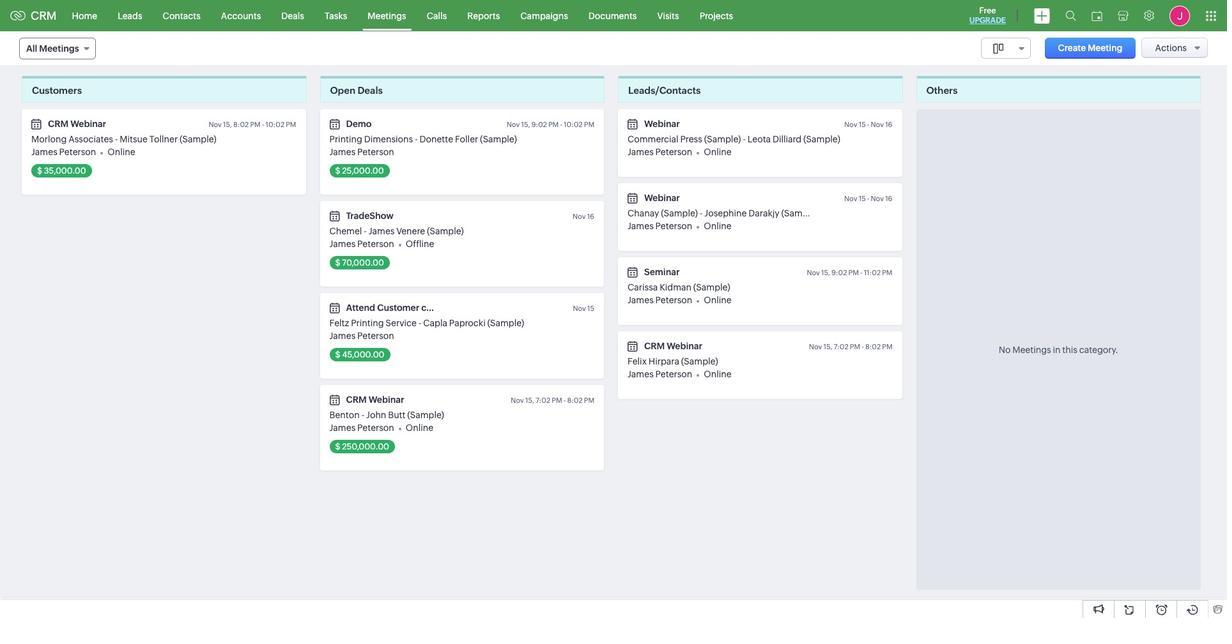 Task type: vqa. For each thing, say whether or not it's contained in the screenshot.
'low'
no



Task type: locate. For each thing, give the bounding box(es) containing it.
2 horizontal spatial crm webinar
[[644, 341, 703, 352]]

25,000.00
[[342, 166, 384, 176]]

-
[[262, 121, 264, 128], [560, 121, 562, 128], [867, 121, 869, 128], [115, 134, 118, 144], [415, 134, 418, 144], [743, 134, 746, 144], [867, 195, 869, 203], [700, 208, 703, 219], [364, 226, 367, 236], [860, 269, 863, 277], [419, 318, 421, 329], [862, 343, 864, 351], [564, 397, 566, 405], [362, 410, 364, 421]]

1 vertical spatial nov 15,  7:02 pm - 8:02 pm
[[511, 397, 594, 405]]

online for leota dilliard (sample)
[[704, 147, 732, 157]]

1 vertical spatial deals
[[358, 85, 383, 96]]

1 vertical spatial meetings
[[39, 43, 79, 54]]

profile image
[[1170, 5, 1190, 26]]

james down feltz
[[329, 331, 356, 341]]

0 horizontal spatial nov 15,  7:02 pm - 8:02 pm
[[511, 397, 594, 405]]

online link down morlong associates - mitsue tollner (sample)
[[108, 147, 135, 157]]

james peterson for chanay (sample) - josephine darakjy (sample)
[[628, 221, 692, 231]]

printing inside printing dimensions - donette foller (sample) james peterson
[[329, 134, 362, 144]]

deals link
[[271, 0, 314, 31]]

james for james peterson 'link' underneath commercial
[[628, 147, 654, 157]]

home
[[72, 11, 97, 21]]

1 horizontal spatial crm webinar
[[346, 395, 404, 405]]

conference
[[421, 303, 470, 313]]

tradeshow
[[346, 211, 394, 221]]

demo link
[[346, 119, 372, 129]]

tasks link
[[314, 0, 357, 31]]

mitsue
[[120, 134, 148, 144]]

1 vertical spatial 7:02
[[536, 397, 550, 405]]

(sample) right press
[[704, 134, 741, 144]]

online down john butt (sample) link
[[406, 423, 433, 433]]

peterson down morlong associates link
[[59, 147, 96, 157]]

crm webinar link up morlong associates link
[[48, 119, 106, 129]]

james for james peterson 'link' underneath chanay (sample) link
[[628, 221, 654, 231]]

meetings inside field
[[39, 43, 79, 54]]

james peterson down chanay (sample) link
[[628, 221, 692, 231]]

0 vertical spatial deals
[[281, 11, 304, 21]]

feltz printing service link
[[329, 318, 417, 329]]

2 10:02 from the left
[[564, 121, 583, 128]]

1 horizontal spatial 9:02
[[832, 269, 847, 277]]

2 vertical spatial 15
[[587, 305, 594, 313]]

james peterson link down chanay (sample) link
[[628, 221, 692, 231]]

0 vertical spatial 16
[[885, 121, 893, 128]]

0 vertical spatial nov 15 - nov 16
[[844, 121, 893, 128]]

carissa kidman (sample)
[[628, 283, 730, 293]]

webinar link for commercial
[[644, 119, 680, 129]]

james peterson link down kidman
[[628, 295, 692, 306]]

no
[[999, 345, 1011, 355]]

$ 25,000.00
[[335, 166, 384, 176]]

offline
[[406, 239, 434, 249]]

(sample) inside printing dimensions - donette foller (sample) james peterson
[[480, 134, 517, 144]]

1 horizontal spatial crm webinar link
[[346, 395, 404, 405]]

accounts link
[[211, 0, 271, 31]]

$ left "25,000.00"
[[335, 166, 340, 176]]

2 vertical spatial meetings
[[1013, 345, 1051, 355]]

printing down demo
[[329, 134, 362, 144]]

leads
[[118, 11, 142, 21]]

2 vertical spatial crm webinar
[[346, 395, 404, 405]]

james peterson down morlong associates link
[[31, 147, 96, 157]]

(sample) right paprocki
[[487, 318, 524, 329]]

crm webinar for open deals
[[346, 395, 404, 405]]

james down carissa
[[628, 295, 654, 306]]

All Meetings field
[[19, 38, 96, 59]]

15 for commercial press (sample) - leota dilliard (sample)
[[859, 121, 866, 128]]

0 horizontal spatial 8:02
[[233, 121, 249, 128]]

peterson inside feltz printing service - capla paprocki (sample) james peterson
[[357, 331, 394, 341]]

deals right 'open'
[[358, 85, 383, 96]]

james for james peterson 'link' under kidman
[[628, 295, 654, 306]]

crm up all meetings
[[31, 9, 57, 22]]

crm for 'crm webinar' link for open deals
[[346, 395, 367, 405]]

webinar up commercial
[[644, 119, 680, 129]]

1 vertical spatial webinar link
[[644, 193, 680, 203]]

peterson down 'felix hirpara (sample)'
[[656, 369, 692, 380]]

james peterson down kidman
[[628, 295, 692, 306]]

2 webinar link from the top
[[644, 193, 680, 203]]

crm webinar for leads/contacts
[[644, 341, 703, 352]]

john butt (sample) link
[[366, 410, 444, 421]]

chemel link
[[329, 226, 362, 236]]

create menu image
[[1034, 8, 1050, 23]]

15 for chanay (sample) - josephine darakjy (sample)
[[859, 195, 866, 203]]

nov 15 - nov 16 for leota dilliard (sample)
[[844, 121, 893, 128]]

webinar for leads/contacts 'crm webinar' link
[[667, 341, 703, 352]]

crm webinar up 'felix hirpara (sample)'
[[644, 341, 703, 352]]

projects link
[[689, 0, 744, 31]]

printing inside feltz printing service - capla paprocki (sample) james peterson
[[351, 318, 384, 329]]

donette foller (sample) link
[[420, 134, 517, 144]]

reports
[[467, 11, 500, 21]]

16
[[885, 121, 893, 128], [885, 195, 893, 203], [587, 213, 594, 221]]

online down chanay (sample) - josephine darakjy (sample)
[[704, 221, 732, 231]]

nov 15 - nov 16 for josephine darakjy (sample)
[[844, 195, 893, 203]]

16 for commercial press (sample) - leota dilliard (sample)
[[885, 121, 893, 128]]

reports link
[[457, 0, 510, 31]]

$ left "45,000.00"
[[335, 350, 340, 360]]

online link for mitsue tollner (sample)
[[108, 147, 135, 157]]

nov
[[209, 121, 222, 128], [507, 121, 520, 128], [844, 121, 857, 128], [871, 121, 884, 128], [844, 195, 857, 203], [871, 195, 884, 203], [573, 213, 586, 221], [807, 269, 820, 277], [573, 305, 586, 313], [809, 343, 822, 351], [511, 397, 524, 405]]

1 vertical spatial 9:02
[[832, 269, 847, 277]]

this
[[1062, 345, 1078, 355]]

mitsue tollner (sample) link
[[120, 134, 217, 144]]

(sample) up offline link
[[427, 226, 464, 236]]

crm webinar link up 'felix hirpara (sample)'
[[644, 341, 703, 352]]

0 vertical spatial 8:02
[[233, 121, 249, 128]]

1 vertical spatial nov 15 - nov 16
[[844, 195, 893, 203]]

15, for mitsue tollner (sample)
[[223, 121, 232, 128]]

chanay
[[628, 208, 659, 219]]

2 horizontal spatial 8:02
[[865, 343, 881, 351]]

james down the 'chemel'
[[329, 239, 356, 249]]

$ left 70,000.00
[[335, 258, 340, 268]]

seminar
[[644, 267, 680, 277]]

meeting
[[1088, 43, 1123, 53]]

free upgrade
[[970, 6, 1006, 25]]

printing
[[329, 134, 362, 144], [351, 318, 384, 329]]

deals
[[281, 11, 304, 21], [358, 85, 383, 96]]

0 vertical spatial printing
[[329, 134, 362, 144]]

category.
[[1079, 345, 1118, 355]]

james down morlong
[[31, 147, 57, 157]]

james up $ 25,000.00 on the top of the page
[[329, 147, 356, 157]]

crm webinar link
[[48, 119, 106, 129], [644, 341, 703, 352], [346, 395, 404, 405]]

no meetings in this category.
[[999, 345, 1118, 355]]

1 horizontal spatial nov 15,  7:02 pm - 8:02 pm
[[809, 343, 893, 351]]

meetings left in
[[1013, 345, 1051, 355]]

webinar
[[70, 119, 106, 129], [644, 119, 680, 129], [644, 193, 680, 203], [667, 341, 703, 352], [369, 395, 404, 405]]

felix
[[628, 357, 647, 367]]

online link down commercial press (sample) - leota dilliard (sample)
[[704, 147, 732, 157]]

2 horizontal spatial crm webinar link
[[644, 341, 703, 352]]

0 horizontal spatial meetings
[[39, 43, 79, 54]]

webinar up 'felix hirpara (sample)'
[[667, 341, 703, 352]]

0 vertical spatial webinar link
[[644, 119, 680, 129]]

crm webinar
[[48, 119, 106, 129], [644, 341, 703, 352], [346, 395, 404, 405]]

(sample) right dilliard
[[803, 134, 840, 144]]

crm for leads/contacts 'crm webinar' link
[[644, 341, 665, 352]]

(sample) right "foller"
[[480, 134, 517, 144]]

1 vertical spatial 15
[[859, 195, 866, 203]]

2 vertical spatial crm webinar link
[[346, 395, 404, 405]]

8:02
[[233, 121, 249, 128], [865, 343, 881, 351], [567, 397, 583, 405]]

online link down chanay (sample) - josephine darakjy (sample)
[[704, 221, 732, 231]]

webinar link up chanay (sample) link
[[644, 193, 680, 203]]

demo
[[346, 119, 372, 129]]

peterson
[[59, 147, 96, 157], [357, 147, 394, 157], [656, 147, 692, 157], [656, 221, 692, 231], [357, 239, 394, 249], [656, 295, 692, 306], [357, 331, 394, 341], [656, 369, 692, 380], [357, 423, 394, 433]]

$ 25,000.00 link
[[329, 164, 390, 178]]

1 horizontal spatial meetings
[[368, 11, 406, 21]]

meetings right all
[[39, 43, 79, 54]]

peterson for james peterson 'link' under hirpara
[[656, 369, 692, 380]]

webinar up the benton - john butt (sample)
[[369, 395, 404, 405]]

josephine
[[705, 208, 747, 219]]

2 nov 15 - nov 16 from the top
[[844, 195, 893, 203]]

7:02 for open deals
[[536, 397, 550, 405]]

butt
[[388, 410, 405, 421]]

capla
[[423, 318, 447, 329]]

online
[[108, 147, 135, 157], [704, 147, 732, 157], [704, 221, 732, 231], [704, 295, 732, 306], [704, 369, 732, 380], [406, 423, 433, 433]]

james down benton link
[[329, 423, 356, 433]]

james venere (sample) link
[[369, 226, 464, 236]]

james for james peterson 'link' underneath morlong associates link
[[31, 147, 57, 157]]

online down morlong associates - mitsue tollner (sample)
[[108, 147, 135, 157]]

online link down carissa kidman (sample) link
[[704, 295, 732, 306]]

online link for josephine darakjy (sample)
[[704, 221, 732, 231]]

james inside printing dimensions - donette foller (sample) james peterson
[[329, 147, 356, 157]]

profile element
[[1162, 0, 1198, 31]]

0 horizontal spatial crm webinar
[[48, 119, 106, 129]]

peterson down john
[[357, 423, 394, 433]]

actions
[[1155, 43, 1187, 53]]

open
[[330, 85, 355, 96]]

1 vertical spatial 16
[[885, 195, 893, 203]]

online down commercial press (sample) - leota dilliard (sample)
[[704, 147, 732, 157]]

webinar link
[[644, 119, 680, 129], [644, 193, 680, 203]]

james peterson link
[[31, 147, 96, 157], [329, 147, 394, 157], [628, 147, 692, 157], [628, 221, 692, 231], [329, 239, 394, 249], [628, 295, 692, 306], [329, 331, 394, 341], [628, 369, 692, 380], [329, 423, 394, 433]]

crm webinar up morlong associates link
[[48, 119, 106, 129]]

online for josephine darakjy (sample)
[[704, 221, 732, 231]]

1 horizontal spatial 8:02
[[567, 397, 583, 405]]

james peterson up 70,000.00
[[329, 239, 394, 249]]

(sample) right hirpara
[[681, 357, 718, 367]]

1 10:02 from the left
[[266, 121, 284, 128]]

associates
[[68, 134, 113, 144]]

0 vertical spatial 9:02
[[531, 121, 547, 128]]

1 vertical spatial 8:02
[[865, 343, 881, 351]]

1 vertical spatial printing
[[351, 318, 384, 329]]

printing down attend in the left of the page
[[351, 318, 384, 329]]

0 vertical spatial nov 15,  7:02 pm - 8:02 pm
[[809, 343, 893, 351]]

8:02 for leads/contacts
[[865, 343, 881, 351]]

1 vertical spatial crm webinar
[[644, 341, 703, 352]]

9:02 for demo
[[531, 121, 547, 128]]

$ left 35,000.00
[[37, 166, 42, 176]]

peterson inside printing dimensions - donette foller (sample) james peterson
[[357, 147, 394, 157]]

0 vertical spatial 7:02
[[834, 343, 849, 351]]

0 vertical spatial crm webinar
[[48, 119, 106, 129]]

0 horizontal spatial 10:02
[[266, 121, 284, 128]]

online for john butt (sample)
[[406, 423, 433, 433]]

crm up morlong
[[48, 119, 68, 129]]

james down felix
[[628, 369, 654, 380]]

accounts
[[221, 11, 261, 21]]

1 webinar link from the top
[[644, 119, 680, 129]]

crm webinar link up john
[[346, 395, 404, 405]]

8:02 for open deals
[[567, 397, 583, 405]]

leota
[[748, 134, 771, 144]]

peterson for james peterson 'link' under kidman
[[656, 295, 692, 306]]

deals left tasks
[[281, 11, 304, 21]]

crm up benton link
[[346, 395, 367, 405]]

$
[[37, 166, 42, 176], [335, 166, 340, 176], [335, 258, 340, 268], [335, 350, 340, 360], [335, 442, 340, 452]]

1 vertical spatial crm webinar link
[[644, 341, 703, 352]]

2 vertical spatial 8:02
[[567, 397, 583, 405]]

james peterson link up 70,000.00
[[329, 239, 394, 249]]

1 nov 15 - nov 16 from the top
[[844, 121, 893, 128]]

peterson down chanay (sample) link
[[656, 221, 692, 231]]

commercial press (sample) - leota dilliard (sample)
[[628, 134, 840, 144]]

meetings for no meetings in this category.
[[1013, 345, 1051, 355]]

peterson for james peterson 'link' underneath chanay (sample) link
[[656, 221, 692, 231]]

kidman
[[660, 283, 692, 293]]

None field
[[981, 38, 1031, 59]]

crm link
[[10, 9, 57, 22]]

70,000.00
[[342, 258, 384, 268]]

webinar up associates
[[70, 119, 106, 129]]

online link down 'felix hirpara (sample)'
[[704, 369, 732, 380]]

attend customer conference
[[346, 303, 470, 313]]

james for james peterson 'link' over 70,000.00
[[329, 239, 356, 249]]

webinar link up commercial
[[644, 119, 680, 129]]

chemel - james venere (sample)
[[329, 226, 464, 236]]

james down chanay
[[628, 221, 654, 231]]

james peterson
[[31, 147, 96, 157], [628, 147, 692, 157], [628, 221, 692, 231], [329, 239, 394, 249], [628, 295, 692, 306], [628, 369, 692, 380], [329, 423, 394, 433]]

nov 15,  7:02 pm - 8:02 pm for leads/contacts
[[809, 343, 893, 351]]

james down tradeshow link
[[369, 226, 395, 236]]

0 vertical spatial 15
[[859, 121, 866, 128]]

0 horizontal spatial 9:02
[[531, 121, 547, 128]]

peterson down the feltz printing service link
[[357, 331, 394, 341]]

0 horizontal spatial 7:02
[[536, 397, 550, 405]]

crm up hirpara
[[644, 341, 665, 352]]

peterson down printing dimensions link
[[357, 147, 394, 157]]

$ for morlong associates
[[37, 166, 42, 176]]

felix hirpara (sample)
[[628, 357, 718, 367]]

home link
[[62, 0, 107, 31]]

james peterson down commercial
[[628, 147, 692, 157]]

online link down john butt (sample) link
[[406, 423, 433, 433]]

nov 15,  8:02 pm - 10:02 pm
[[209, 121, 296, 128]]

webinar for the leftmost 'crm webinar' link
[[70, 119, 106, 129]]

service
[[386, 318, 417, 329]]

james down commercial
[[628, 147, 654, 157]]

peterson down commercial press (sample) link
[[656, 147, 692, 157]]

john
[[366, 410, 386, 421]]

online for mitsue tollner (sample)
[[108, 147, 135, 157]]

dilliard
[[773, 134, 802, 144]]

webinar link for chanay
[[644, 193, 680, 203]]

$ 35,000.00 link
[[31, 164, 92, 178]]

1 horizontal spatial 10:02
[[564, 121, 583, 128]]

chemel
[[329, 226, 362, 236]]

james peterson up $ 250,000.00 link
[[329, 423, 394, 433]]

2 vertical spatial 16
[[587, 213, 594, 221]]

2 horizontal spatial meetings
[[1013, 345, 1051, 355]]

peterson up 70,000.00
[[357, 239, 394, 249]]

meetings left calls
[[368, 11, 406, 21]]

1 horizontal spatial 7:02
[[834, 343, 849, 351]]

peterson down kidman
[[656, 295, 692, 306]]

$ left 250,000.00
[[335, 442, 340, 452]]

0 vertical spatial crm webinar link
[[48, 119, 106, 129]]

crm webinar up john
[[346, 395, 404, 405]]



Task type: describe. For each thing, give the bounding box(es) containing it.
feltz
[[329, 318, 349, 329]]

$ 35,000.00
[[37, 166, 86, 176]]

leota dilliard (sample) link
[[748, 134, 840, 144]]

$ 70,000.00 link
[[329, 256, 390, 270]]

felix hirpara (sample) link
[[628, 357, 718, 367]]

james peterson down hirpara
[[628, 369, 692, 380]]

foller
[[455, 134, 478, 144]]

james peterson for commercial press (sample) - leota dilliard (sample)
[[628, 147, 692, 157]]

$ 70,000.00
[[335, 258, 384, 268]]

15, for donette foller (sample)
[[521, 121, 530, 128]]

$ for printing dimensions
[[335, 166, 340, 176]]

projects
[[700, 11, 733, 21]]

1 horizontal spatial deals
[[358, 85, 383, 96]]

online link for john butt (sample)
[[406, 423, 433, 433]]

meetings link
[[357, 0, 417, 31]]

james peterson link down the feltz printing service link
[[329, 331, 394, 341]]

peterson for james peterson 'link' over 70,000.00
[[357, 239, 394, 249]]

online down carissa kidman (sample) link
[[704, 295, 732, 306]]

nov 15,  9:02 pm - 10:02 pm
[[507, 121, 594, 128]]

10:02 for customers
[[266, 121, 284, 128]]

(sample) right chanay
[[661, 208, 698, 219]]

calls link
[[417, 0, 457, 31]]

7:02 for leads/contacts
[[834, 343, 849, 351]]

carissa
[[628, 283, 658, 293]]

upgrade
[[970, 16, 1006, 25]]

josephine darakjy (sample) link
[[705, 208, 818, 219]]

james peterson link down commercial
[[628, 147, 692, 157]]

tasks
[[325, 11, 347, 21]]

feltz printing service - capla paprocki (sample) james peterson
[[329, 318, 524, 341]]

meetings for all meetings
[[39, 43, 79, 54]]

james for james peterson 'link' under hirpara
[[628, 369, 654, 380]]

press
[[680, 134, 702, 144]]

peterson for james peterson 'link' underneath morlong associates link
[[59, 147, 96, 157]]

nov 15,  7:02 pm - 8:02 pm for open deals
[[511, 397, 594, 405]]

customers
[[32, 85, 82, 96]]

calls
[[427, 11, 447, 21]]

search element
[[1058, 0, 1084, 31]]

hirpara
[[649, 357, 679, 367]]

create menu element
[[1027, 0, 1058, 31]]

venere
[[396, 226, 425, 236]]

15, for john butt (sample)
[[525, 397, 534, 405]]

peterson for james peterson 'link' underneath commercial
[[656, 147, 692, 157]]

peterson for james peterson 'link' above $ 250,000.00 link
[[357, 423, 394, 433]]

all meetings
[[26, 43, 79, 54]]

$ 250,000.00 link
[[329, 440, 395, 454]]

campaigns
[[520, 11, 568, 21]]

contacts link
[[153, 0, 211, 31]]

attend customer conference link
[[346, 303, 470, 313]]

james peterson for morlong associates - mitsue tollner (sample)
[[31, 147, 96, 157]]

- inside feltz printing service - capla paprocki (sample) james peterson
[[419, 318, 421, 329]]

0 horizontal spatial deals
[[281, 11, 304, 21]]

250,000.00
[[342, 442, 389, 452]]

offline link
[[406, 239, 434, 249]]

(sample) right tollner on the left of page
[[180, 134, 217, 144]]

11:02
[[864, 269, 881, 277]]

0 horizontal spatial crm webinar link
[[48, 119, 106, 129]]

morlong associates link
[[31, 134, 113, 144]]

create meeting button
[[1045, 38, 1136, 59]]

online down 'felix hirpara (sample)'
[[704, 369, 732, 380]]

leads link
[[107, 0, 153, 31]]

(sample) inside feltz printing service - capla paprocki (sample) james peterson
[[487, 318, 524, 329]]

(sample) right kidman
[[693, 283, 730, 293]]

benton - john butt (sample)
[[329, 410, 444, 421]]

documents
[[589, 11, 637, 21]]

benton link
[[329, 410, 360, 421]]

campaigns link
[[510, 0, 578, 31]]

contacts
[[163, 11, 201, 21]]

calendar image
[[1092, 11, 1103, 21]]

(sample) right butt
[[407, 410, 444, 421]]

james peterson link down printing dimensions link
[[329, 147, 394, 157]]

james peterson for benton - john butt (sample)
[[329, 423, 394, 433]]

nov 15
[[573, 305, 594, 313]]

crm webinar link for open deals
[[346, 395, 404, 405]]

crm webinar link for leads/contacts
[[644, 341, 703, 352]]

0 vertical spatial meetings
[[368, 11, 406, 21]]

- inside printing dimensions - donette foller (sample) james peterson
[[415, 134, 418, 144]]

all
[[26, 43, 37, 54]]

james peterson link down morlong associates link
[[31, 147, 96, 157]]

$ 250,000.00
[[335, 442, 389, 452]]

45,000.00
[[342, 350, 384, 360]]

crm for the leftmost 'crm webinar' link
[[48, 119, 68, 129]]

leads/contacts
[[628, 85, 701, 96]]

tollner
[[149, 134, 178, 144]]

(sample) right the darakjy
[[781, 208, 818, 219]]

attend
[[346, 303, 375, 313]]

seminar link
[[644, 267, 680, 277]]

commercial press (sample) link
[[628, 134, 741, 144]]

james inside feltz printing service - capla paprocki (sample) james peterson
[[329, 331, 356, 341]]

dimensions
[[364, 134, 413, 144]]

donette
[[420, 134, 453, 144]]

create meeting
[[1058, 43, 1123, 53]]

nov 16
[[573, 213, 594, 221]]

commercial
[[628, 134, 679, 144]]

documents link
[[578, 0, 647, 31]]

$ 45,000.00
[[335, 350, 384, 360]]

$ for benton
[[335, 442, 340, 452]]

chanay (sample) link
[[628, 208, 698, 219]]

online link for leota dilliard (sample)
[[704, 147, 732, 157]]

16 for chanay (sample) - josephine darakjy (sample)
[[885, 195, 893, 203]]

open deals
[[330, 85, 383, 96]]

search image
[[1066, 10, 1076, 21]]

webinar for 'crm webinar' link for open deals
[[369, 395, 404, 405]]

$ for feltz printing service
[[335, 350, 340, 360]]

webinar up chanay (sample) link
[[644, 193, 680, 203]]

9:02 for seminar
[[832, 269, 847, 277]]

james for james peterson 'link' above $ 250,000.00 link
[[329, 423, 356, 433]]

35,000.00
[[44, 166, 86, 176]]

james peterson link down hirpara
[[628, 369, 692, 380]]

$ for chemel
[[335, 258, 340, 268]]

visits link
[[647, 0, 689, 31]]

benton
[[329, 410, 360, 421]]

morlong associates - mitsue tollner (sample)
[[31, 134, 217, 144]]

carissa kidman (sample) link
[[628, 283, 730, 293]]

free
[[979, 6, 996, 15]]

james peterson for chemel - james venere (sample)
[[329, 239, 394, 249]]

capla paprocki (sample) link
[[423, 318, 524, 329]]

10:02 for open deals
[[564, 121, 583, 128]]

james peterson link up $ 250,000.00 link
[[329, 423, 394, 433]]

printing dimensions - donette foller (sample) james peterson
[[329, 134, 517, 157]]

size image
[[993, 43, 1003, 54]]

$ 45,000.00 link
[[329, 348, 390, 362]]



